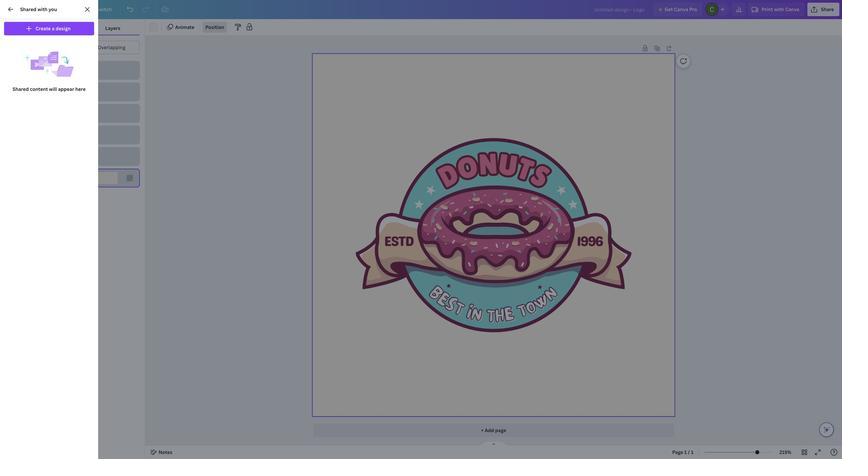 Task type: locate. For each thing, give the bounding box(es) containing it.
design
[[7, 33, 18, 38]]

canva assistant image
[[823, 426, 832, 434]]

1 left /
[[685, 449, 688, 455]]

0 vertical spatial estd
[[77, 87, 92, 96]]

a
[[52, 25, 55, 32]]

+ add page
[[482, 427, 507, 433]]

show pages image
[[478, 441, 510, 446]]

get canva pro button
[[654, 3, 703, 16]]

position button
[[203, 22, 227, 33]]

shared for shared with you
[[20, 6, 36, 12]]

shared with you
[[20, 6, 57, 12]]

shared content will appear here
[[13, 86, 86, 92]]

all
[[55, 44, 61, 50]]

home link
[[22, 3, 46, 16]]

create a design
[[36, 25, 71, 32]]

estd inside button
[[77, 87, 92, 96]]

1 horizontal spatial 1
[[692, 449, 694, 455]]

All button
[[31, 42, 84, 53]]

design
[[56, 25, 71, 32]]

+ add page button
[[314, 424, 675, 437]]

1
[[685, 449, 688, 455], [692, 449, 694, 455]]

get
[[665, 6, 674, 12]]

0 horizontal spatial estd
[[77, 87, 92, 96]]

with
[[38, 6, 47, 12]]

canva
[[675, 6, 689, 12]]

here
[[75, 86, 86, 92]]

appear
[[58, 86, 74, 92]]

shared left content at left top
[[13, 86, 29, 92]]

shared left with
[[20, 6, 36, 12]]

shared
[[20, 6, 36, 12], [13, 86, 29, 92]]

magic
[[82, 6, 95, 12]]

1 vertical spatial shared
[[13, 86, 29, 92]]

0 horizontal spatial 1
[[685, 449, 688, 455]]

get canva pro
[[665, 6, 698, 12]]

content
[[30, 86, 48, 92]]

position
[[206, 24, 224, 30]]

magic switch
[[82, 6, 112, 12]]

1 right /
[[692, 449, 694, 455]]

0 vertical spatial shared
[[20, 6, 36, 12]]

estd
[[77, 87, 92, 96], [385, 233, 414, 249]]

add
[[485, 427, 495, 433]]

1 horizontal spatial estd
[[385, 233, 414, 249]]

Overlapping button
[[85, 42, 138, 53]]

arrange button
[[30, 22, 86, 35]]

shared for shared content will appear here
[[13, 86, 29, 92]]



Task type: vqa. For each thing, say whether or not it's contained in the screenshot.
add
yes



Task type: describe. For each thing, give the bounding box(es) containing it.
create
[[36, 25, 51, 32]]

1996
[[577, 233, 603, 249]]

home
[[27, 6, 41, 12]]

page 1 / 1
[[673, 449, 694, 455]]

you
[[49, 6, 57, 12]]

create a design button
[[4, 22, 94, 35]]

/
[[689, 449, 691, 455]]

magic switch button
[[70, 3, 117, 16]]

will
[[49, 86, 57, 92]]

notes button
[[148, 447, 175, 458]]

2 1 from the left
[[692, 449, 694, 455]]

Design title text field
[[590, 3, 651, 16]]

layers
[[105, 25, 120, 31]]

estd button
[[30, 82, 140, 101]]

overlapping
[[98, 44, 126, 50]]

text button
[[0, 68, 24, 92]]

page
[[496, 427, 507, 433]]

design button
[[0, 19, 24, 43]]

1 1 from the left
[[685, 449, 688, 455]]

pro
[[690, 6, 698, 12]]

layers button
[[86, 22, 140, 35]]

text
[[9, 81, 16, 86]]

side panel tab list
[[0, 19, 24, 213]]

best in the town image
[[71, 109, 99, 118]]

page
[[673, 449, 684, 455]]

+
[[482, 427, 484, 433]]

main menu bar
[[0, 0, 843, 19]]

switch
[[97, 6, 112, 12]]

notes
[[159, 449, 172, 455]]

1 vertical spatial estd
[[385, 233, 414, 249]]

arrange
[[49, 25, 67, 31]]



